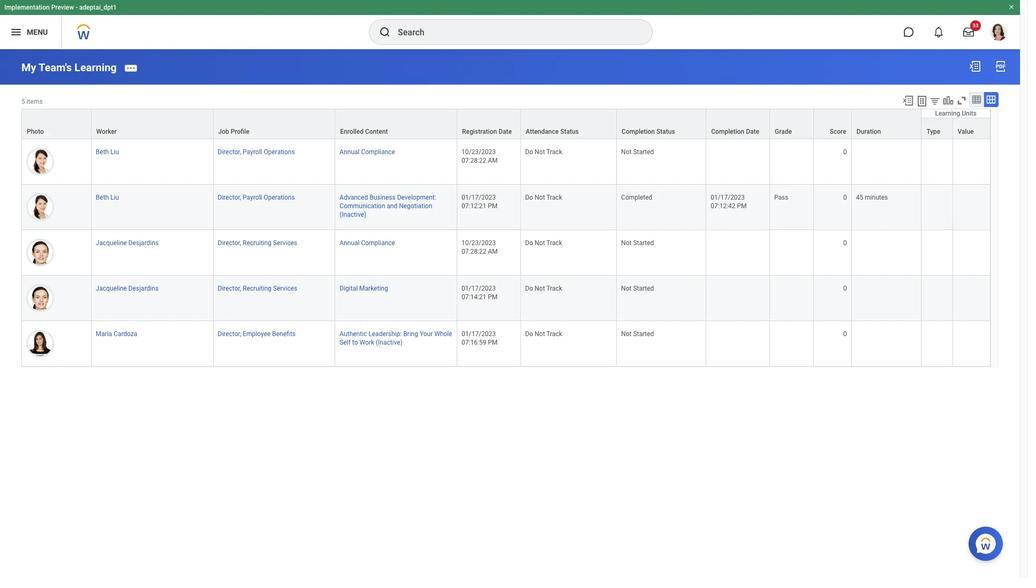 Task type: vqa. For each thing, say whether or not it's contained in the screenshot.


Task type: locate. For each thing, give the bounding box(es) containing it.
2 0 from the top
[[843, 194, 847, 201]]

0 for 5th row from the top of the my team's learning main content
[[843, 239, 847, 247]]

not started element
[[621, 146, 654, 156], [621, 237, 654, 247], [621, 283, 654, 292], [621, 328, 654, 338]]

marketing
[[359, 285, 388, 292]]

0 for 5th row from the bottom of the my team's learning main content
[[843, 148, 847, 156]]

annual compliance link for director, payroll operations
[[340, 146, 395, 156]]

annual compliance down 'enrolled content'
[[340, 148, 395, 156]]

33
[[973, 22, 979, 28]]

menu banner
[[0, 0, 1020, 49]]

01/17/2023 up 07:14:21
[[462, 285, 496, 292]]

2 am from the top
[[488, 248, 498, 255]]

inbox large image
[[963, 27, 974, 37]]

0
[[843, 148, 847, 156], [843, 194, 847, 201], [843, 239, 847, 247], [843, 285, 847, 292], [843, 330, 847, 338]]

(inactive) down leadership:
[[376, 339, 403, 347]]

1 vertical spatial operations
[[264, 194, 295, 201]]

07:28:22 down registration
[[462, 157, 486, 164]]

2 do not track element from the top
[[525, 192, 562, 201]]

1 services from the top
[[273, 239, 297, 247]]

1 horizontal spatial export to excel image
[[969, 60, 982, 73]]

score button
[[814, 109, 851, 139]]

0 horizontal spatial completion
[[622, 128, 655, 135]]

01/17/2023 up 07:12:42
[[711, 194, 745, 201]]

director, payroll operations link
[[218, 146, 295, 156], [218, 192, 295, 201]]

4 track from the top
[[547, 285, 562, 292]]

date left the grade
[[746, 128, 759, 135]]

01/17/2023 07:12:42 pm
[[711, 194, 747, 210]]

01/17/2023 inside 01/17/2023 07:12:42 pm
[[711, 194, 745, 201]]

2 10/23/2023 from the top
[[462, 239, 496, 247]]

row
[[21, 109, 991, 140], [21, 118, 991, 139], [21, 139, 991, 185], [21, 185, 991, 230], [21, 230, 991, 276], [21, 276, 991, 321], [21, 321, 991, 367]]

desjardins for digital
[[128, 285, 159, 292]]

completed element
[[621, 192, 652, 201]]

content
[[365, 128, 388, 135]]

toolbar
[[898, 92, 999, 109]]

1 recruiting from the top
[[243, 239, 272, 247]]

2 beth from the top
[[96, 194, 109, 201]]

2 payroll from the top
[[243, 194, 262, 201]]

2 jacqueline desjardins link from the top
[[96, 283, 159, 292]]

completion inside column header
[[711, 128, 745, 135]]

6 row from the top
[[21, 276, 991, 321]]

pm inside '01/17/2023 07:16:59 pm'
[[488, 339, 498, 347]]

2 director, payroll operations from the top
[[218, 194, 295, 201]]

1 vertical spatial recruiting
[[243, 285, 272, 292]]

01/17/2023 for 07:12:21
[[462, 194, 496, 201]]

2 beth liu link from the top
[[96, 192, 119, 201]]

1 do not track from the top
[[525, 148, 562, 156]]

1 director, payroll operations link from the top
[[218, 146, 295, 156]]

do not track element
[[525, 146, 562, 156], [525, 192, 562, 201], [525, 237, 562, 247], [525, 283, 562, 292], [525, 328, 562, 338]]

learning units button
[[922, 109, 990, 118]]

my
[[21, 61, 36, 74]]

0 vertical spatial director, recruiting services
[[218, 239, 297, 247]]

compliance down content
[[361, 148, 395, 156]]

0 vertical spatial beth liu link
[[96, 146, 119, 156]]

2 employee's photo (jacqueline desjardins) image from the top
[[26, 284, 54, 312]]

not started element for director, recruiting services link related to digital
[[621, 283, 654, 292]]

2 do not track from the top
[[525, 194, 562, 201]]

pm right 07:14:21
[[488, 294, 498, 301]]

2 beth liu from the top
[[96, 194, 119, 201]]

director, for director, recruiting services link related to digital
[[218, 285, 241, 292]]

2 started from the top
[[633, 239, 654, 247]]

director, recruiting services
[[218, 239, 297, 247], [218, 285, 297, 292]]

director, payroll operations
[[218, 148, 295, 156], [218, 194, 295, 201]]

1 vertical spatial 07:28:22
[[462, 248, 486, 255]]

2 services from the top
[[273, 285, 297, 292]]

select to filter grid data image
[[929, 95, 941, 106]]

advanced
[[340, 194, 368, 201]]

1 vertical spatial (inactive)
[[376, 339, 403, 347]]

not
[[535, 148, 545, 156], [621, 148, 632, 156], [535, 194, 545, 201], [535, 239, 545, 247], [621, 239, 632, 247], [535, 285, 545, 292], [621, 285, 632, 292], [535, 330, 545, 338], [621, 330, 632, 338]]

compliance for director, payroll operations
[[361, 148, 395, 156]]

1 compliance from the top
[[361, 148, 395, 156]]

pm right 07:12:21
[[488, 202, 498, 210]]

employee's photo (jacqueline desjardins) image
[[26, 239, 54, 267], [26, 284, 54, 312]]

3 director, from the top
[[218, 239, 241, 247]]

0 vertical spatial liu
[[110, 148, 119, 156]]

1 track from the top
[[547, 148, 562, 156]]

0 vertical spatial jacqueline desjardins link
[[96, 237, 159, 247]]

0 vertical spatial beth liu
[[96, 148, 119, 156]]

0 vertical spatial annual compliance link
[[340, 146, 395, 156]]

cell
[[707, 139, 770, 185], [770, 139, 814, 185], [852, 139, 922, 185], [922, 139, 953, 185], [953, 139, 991, 185], [922, 185, 953, 230], [953, 185, 991, 230], [707, 230, 770, 276], [770, 230, 814, 276], [852, 230, 922, 276], [922, 230, 953, 276], [953, 230, 991, 276], [707, 276, 770, 321], [770, 276, 814, 321], [852, 276, 922, 321], [922, 276, 953, 321], [953, 276, 991, 321], [707, 321, 770, 367], [770, 321, 814, 367], [852, 321, 922, 367], [922, 321, 953, 367], [953, 321, 991, 367]]

07:28:22
[[462, 157, 486, 164], [462, 248, 486, 255]]

0 horizontal spatial export to excel image
[[902, 95, 914, 106]]

score
[[830, 128, 847, 135]]

track
[[547, 148, 562, 156], [547, 194, 562, 201], [547, 239, 562, 247], [547, 285, 562, 292], [547, 330, 562, 338]]

beth liu link for advanced
[[96, 192, 119, 201]]

0 vertical spatial 10/23/2023
[[462, 148, 496, 156]]

3 do not track from the top
[[525, 239, 562, 247]]

5 track from the top
[[547, 330, 562, 338]]

01/17/2023 up 07:12:21
[[462, 194, 496, 201]]

completion
[[622, 128, 655, 135], [711, 128, 745, 135]]

4 row from the top
[[21, 185, 991, 230]]

5 director, from the top
[[218, 330, 241, 338]]

annual down 'enrolled'
[[340, 148, 360, 156]]

maria cardoza link
[[96, 328, 137, 338]]

beth liu link
[[96, 146, 119, 156], [96, 192, 119, 201]]

worker button
[[91, 109, 213, 139]]

export to excel image
[[969, 60, 982, 73], [902, 95, 914, 106]]

1 vertical spatial director, payroll operations
[[218, 194, 295, 201]]

1 vertical spatial payroll
[[243, 194, 262, 201]]

liu for annual
[[110, 148, 119, 156]]

0 vertical spatial jacqueline desjardins
[[96, 239, 159, 247]]

2 liu from the top
[[110, 194, 119, 201]]

1 annual from the top
[[340, 148, 360, 156]]

1 vertical spatial services
[[273, 285, 297, 292]]

1 0 from the top
[[843, 148, 847, 156]]

2 do from the top
[[525, 194, 533, 201]]

0 horizontal spatial status
[[560, 128, 579, 135]]

attendance status
[[526, 128, 579, 135]]

date for registration date
[[499, 128, 512, 135]]

annual down communication
[[340, 239, 360, 247]]

4 do not track from the top
[[525, 285, 562, 292]]

payroll
[[243, 148, 262, 156], [243, 194, 262, 201]]

0 vertical spatial desjardins
[[128, 239, 159, 247]]

compliance down advanced business development: communication and negotiation (inactive)
[[361, 239, 395, 247]]

annual compliance for director, payroll operations
[[340, 148, 395, 156]]

0 vertical spatial compliance
[[361, 148, 395, 156]]

0 vertical spatial services
[[273, 239, 297, 247]]

type button
[[922, 118, 953, 139]]

beth for advanced business development: communication and negotiation (inactive)
[[96, 194, 109, 201]]

payroll for annual compliance
[[243, 148, 262, 156]]

3 not started element from the top
[[621, 283, 654, 292]]

pm
[[488, 202, 498, 210], [737, 202, 747, 210], [488, 294, 498, 301], [488, 339, 498, 347]]

table image
[[971, 94, 982, 105]]

director, recruiting services for digital marketing
[[218, 285, 297, 292]]

45
[[856, 194, 863, 201]]

1 vertical spatial director, recruiting services
[[218, 285, 297, 292]]

close environment banner image
[[1008, 4, 1015, 10]]

1 vertical spatial compliance
[[361, 239, 395, 247]]

0 vertical spatial employee's photo (jacqueline desjardins) image
[[26, 239, 54, 267]]

0 vertical spatial 07:28:22
[[462, 157, 486, 164]]

learning units
[[935, 110, 977, 117]]

my team's learning main content
[[0, 49, 1020, 377]]

track for authentic leadership: bring your whole self to work (inactive) link
[[547, 330, 562, 338]]

export to excel image left view printable version (pdf) icon
[[969, 60, 982, 73]]

(inactive) down communication
[[340, 211, 366, 219]]

0 for row containing maria cardoza
[[843, 330, 847, 338]]

2 row from the top
[[21, 118, 991, 139]]

maria cardoza
[[96, 330, 137, 338]]

0 vertical spatial am
[[488, 157, 498, 164]]

advanced business development: communication and negotiation (inactive) link
[[340, 192, 436, 219]]

1 operations from the top
[[264, 148, 295, 156]]

menu button
[[0, 15, 62, 49]]

01/17/2023 inside 01/17/2023 07:14:21 pm
[[462, 285, 496, 292]]

2 employee's photo (beth liu) image from the top
[[26, 193, 54, 221]]

1 vertical spatial director, payroll operations link
[[218, 192, 295, 201]]

1 director, from the top
[[218, 148, 241, 156]]

completion date button
[[707, 109, 770, 139]]

4 not started from the top
[[621, 330, 654, 338]]

1 desjardins from the top
[[128, 239, 159, 247]]

2 jacqueline desjardins from the top
[[96, 285, 159, 292]]

2 not started from the top
[[621, 239, 654, 247]]

1 vertical spatial jacqueline desjardins
[[96, 285, 159, 292]]

completion date column header
[[707, 109, 770, 140]]

expand/collapse chart image
[[943, 95, 954, 106]]

2 recruiting from the top
[[243, 285, 272, 292]]

2 director, payroll operations link from the top
[[218, 192, 295, 201]]

do not track
[[525, 148, 562, 156], [525, 194, 562, 201], [525, 239, 562, 247], [525, 285, 562, 292], [525, 330, 562, 338]]

1 vertical spatial annual compliance
[[340, 239, 395, 247]]

10/23/2023 07:28:22 am
[[462, 148, 498, 164], [462, 239, 498, 255]]

do not track element for director, recruiting services link related to digital not started element
[[525, 283, 562, 292]]

pm inside 01/17/2023 07:14:21 pm
[[488, 294, 498, 301]]

annual compliance link
[[340, 146, 395, 156], [340, 237, 395, 247]]

1 not started element from the top
[[621, 146, 654, 156]]

job profile button
[[213, 109, 335, 139]]

07:28:22 up 01/17/2023 07:14:21 pm
[[462, 248, 486, 255]]

1 vertical spatial learning
[[935, 110, 960, 117]]

annual compliance
[[340, 148, 395, 156], [340, 239, 395, 247]]

1 vertical spatial desjardins
[[128, 285, 159, 292]]

registration date button
[[457, 109, 520, 139]]

1 vertical spatial annual
[[340, 239, 360, 247]]

export to worksheets image
[[916, 95, 929, 107]]

director, for director, employee benefits link
[[218, 330, 241, 338]]

0 vertical spatial jacqueline
[[96, 239, 127, 247]]

5 row from the top
[[21, 230, 991, 276]]

1 do not track element from the top
[[525, 146, 562, 156]]

learning right team's
[[74, 61, 117, 74]]

jacqueline desjardins for annual
[[96, 239, 159, 247]]

10/23/2023 for director, payroll operations
[[462, 148, 496, 156]]

authentic
[[340, 330, 367, 338]]

2 07:28:22 from the top
[[462, 248, 486, 255]]

0 vertical spatial export to excel image
[[969, 60, 982, 73]]

1 vertical spatial export to excel image
[[902, 95, 914, 106]]

10/23/2023 07:28:22 am down 07:12:21
[[462, 239, 498, 255]]

annual compliance link for director, recruiting services
[[340, 237, 395, 247]]

authentic leadership: bring your whole self to work (inactive)
[[340, 330, 452, 347]]

2 track from the top
[[547, 194, 562, 201]]

annual for director, recruiting services
[[340, 239, 360, 247]]

07:28:22 for director, recruiting services
[[462, 248, 486, 255]]

10/23/2023 down 07:12:21
[[462, 239, 496, 247]]

1 beth from the top
[[96, 148, 109, 156]]

1 director, recruiting services from the top
[[218, 239, 297, 247]]

2 date from the left
[[746, 128, 759, 135]]

2 operations from the top
[[264, 194, 295, 201]]

01/17/2023
[[462, 194, 496, 201], [711, 194, 745, 201], [462, 285, 496, 292], [462, 330, 496, 338]]

business
[[370, 194, 396, 201]]

2 10/23/2023 07:28:22 am from the top
[[462, 239, 498, 255]]

pm for 01/17/2023 07:12:21 pm
[[488, 202, 498, 210]]

1 am from the top
[[488, 157, 498, 164]]

5 do not track element from the top
[[525, 328, 562, 338]]

learning down expand/collapse chart image
[[935, 110, 960, 117]]

not started for not started element associated with director, employee benefits link
[[621, 330, 654, 338]]

not started
[[621, 148, 654, 156], [621, 239, 654, 247], [621, 285, 654, 292], [621, 330, 654, 338]]

2 status from the left
[[657, 128, 675, 135]]

3 track from the top
[[547, 239, 562, 247]]

2 jacqueline from the top
[[96, 285, 127, 292]]

search image
[[379, 26, 391, 39]]

annual
[[340, 148, 360, 156], [340, 239, 360, 247]]

grade
[[775, 128, 792, 135]]

1 horizontal spatial learning
[[935, 110, 960, 117]]

01/17/2023 up 07:16:59
[[462, 330, 496, 338]]

completion for completion status
[[622, 128, 655, 135]]

1 beth liu from the top
[[96, 148, 119, 156]]

development:
[[397, 194, 436, 201]]

completed
[[621, 194, 652, 201]]

1 not started from the top
[[621, 148, 654, 156]]

value
[[958, 128, 974, 135]]

liu
[[110, 148, 119, 156], [110, 194, 119, 201]]

4 do from the top
[[525, 285, 533, 292]]

1 jacqueline from the top
[[96, 239, 127, 247]]

1 horizontal spatial date
[[746, 128, 759, 135]]

10/23/2023 for director, recruiting services
[[462, 239, 496, 247]]

1 employee's photo (beth liu) image from the top
[[26, 148, 54, 176]]

status for completion status
[[657, 128, 675, 135]]

notifications large image
[[933, 27, 944, 37]]

your
[[420, 330, 433, 338]]

payroll for advanced business development: communication and negotiation (inactive)
[[243, 194, 262, 201]]

01/17/2023 inside '01/17/2023 07:16:59 pm'
[[462, 330, 496, 338]]

3 row from the top
[[21, 139, 991, 185]]

0 vertical spatial director, recruiting services link
[[218, 237, 297, 247]]

01/17/2023 inside 01/17/2023 07:12:21 pm
[[462, 194, 496, 201]]

2 annual compliance link from the top
[[340, 237, 395, 247]]

01/17/2023 07:12:21 pm
[[462, 194, 498, 210]]

0 vertical spatial payroll
[[243, 148, 262, 156]]

0 vertical spatial director, payroll operations
[[218, 148, 295, 156]]

1 vertical spatial employee's photo (beth liu) image
[[26, 193, 54, 221]]

2 desjardins from the top
[[128, 285, 159, 292]]

4 not started element from the top
[[621, 328, 654, 338]]

1 07:28:22 from the top
[[462, 157, 486, 164]]

jacqueline desjardins link for digital
[[96, 283, 159, 292]]

date inside column header
[[746, 128, 759, 135]]

annual compliance link down 'enrolled content'
[[340, 146, 395, 156]]

1 date from the left
[[499, 128, 512, 135]]

3 not started from the top
[[621, 285, 654, 292]]

0 vertical spatial annual compliance
[[340, 148, 395, 156]]

1 vertical spatial 10/23/2023 07:28:22 am
[[462, 239, 498, 255]]

0 vertical spatial annual
[[340, 148, 360, 156]]

4 director, from the top
[[218, 285, 241, 292]]

learning
[[74, 61, 117, 74], [935, 110, 960, 117]]

2 completion from the left
[[711, 128, 745, 135]]

photo
[[27, 128, 44, 135]]

1 row from the top
[[21, 109, 991, 140]]

1 10/23/2023 07:28:22 am from the top
[[462, 148, 498, 164]]

1 vertical spatial liu
[[110, 194, 119, 201]]

1 annual compliance link from the top
[[340, 146, 395, 156]]

0 vertical spatial director, payroll operations link
[[218, 146, 295, 156]]

2 annual from the top
[[340, 239, 360, 247]]

0 horizontal spatial date
[[499, 128, 512, 135]]

1 vertical spatial employee's photo (jacqueline desjardins) image
[[26, 284, 54, 312]]

0 vertical spatial beth
[[96, 148, 109, 156]]

5 do not track from the top
[[525, 330, 562, 338]]

do
[[525, 148, 533, 156], [525, 194, 533, 201], [525, 239, 533, 247], [525, 285, 533, 292], [525, 330, 533, 338]]

1 vertical spatial beth liu link
[[96, 192, 119, 201]]

pm inside 01/17/2023 07:12:21 pm
[[488, 202, 498, 210]]

5 items
[[21, 98, 43, 105]]

row containing learning units
[[21, 109, 991, 140]]

10/23/2023 07:28:22 am for operations
[[462, 148, 498, 164]]

3 0 from the top
[[843, 239, 847, 247]]

4 0 from the top
[[843, 285, 847, 292]]

4 do not track element from the top
[[525, 283, 562, 292]]

pm inside 01/17/2023 07:12:42 pm
[[737, 202, 747, 210]]

0 vertical spatial (inactive)
[[340, 211, 366, 219]]

jacqueline desjardins link
[[96, 237, 159, 247], [96, 283, 159, 292]]

1 do from the top
[[525, 148, 533, 156]]

1 jacqueline desjardins from the top
[[96, 239, 159, 247]]

toolbar inside my team's learning main content
[[898, 92, 999, 109]]

1 vertical spatial am
[[488, 248, 498, 255]]

am up 01/17/2023 07:14:21 pm
[[488, 248, 498, 255]]

employee's photo (beth liu) image
[[26, 148, 54, 176], [26, 193, 54, 221]]

2 director, recruiting services from the top
[[218, 285, 297, 292]]

pm right 07:12:42
[[737, 202, 747, 210]]

annual compliance down communication
[[340, 239, 395, 247]]

1 beth liu link from the top
[[96, 146, 119, 156]]

2 compliance from the top
[[361, 239, 395, 247]]

0 horizontal spatial (inactive)
[[340, 211, 366, 219]]

1 vertical spatial beth
[[96, 194, 109, 201]]

not started for director, recruiting services link related to digital not started element
[[621, 285, 654, 292]]

1 vertical spatial 10/23/2023
[[462, 239, 496, 247]]

export to excel image left export to worksheets image
[[902, 95, 914, 106]]

compliance for director, recruiting services
[[361, 239, 395, 247]]

1 status from the left
[[560, 128, 579, 135]]

started for annual's director, recruiting services link
[[633, 239, 654, 247]]

1 completion from the left
[[622, 128, 655, 135]]

photo button
[[22, 109, 91, 139]]

5 0 from the top
[[843, 330, 847, 338]]

1 vertical spatial beth liu
[[96, 194, 119, 201]]

do for the advanced business development: communication and negotiation (inactive) link
[[525, 194, 533, 201]]

services
[[273, 239, 297, 247], [273, 285, 297, 292]]

10/23/2023
[[462, 148, 496, 156], [462, 239, 496, 247]]

compliance
[[361, 148, 395, 156], [361, 239, 395, 247]]

duration
[[857, 128, 881, 135]]

date right registration
[[499, 128, 512, 135]]

5 do from the top
[[525, 330, 533, 338]]

1 vertical spatial jacqueline
[[96, 285, 127, 292]]

1 10/23/2023 from the top
[[462, 148, 496, 156]]

pm for 01/17/2023 07:12:42 pm
[[737, 202, 747, 210]]

enrolled content button
[[335, 109, 457, 139]]

am for director, payroll operations
[[488, 157, 498, 164]]

1 horizontal spatial status
[[657, 128, 675, 135]]

1 horizontal spatial completion
[[711, 128, 745, 135]]

10/23/2023 07:28:22 am down registration
[[462, 148, 498, 164]]

3 started from the top
[[633, 285, 654, 292]]

pm right 07:16:59
[[488, 339, 498, 347]]

1 vertical spatial annual compliance link
[[340, 237, 395, 247]]

am down the registration date
[[488, 157, 498, 164]]

0 vertical spatial 10/23/2023 07:28:22 am
[[462, 148, 498, 164]]

0 vertical spatial learning
[[74, 61, 117, 74]]

10/23/2023 down registration
[[462, 148, 496, 156]]

0 vertical spatial recruiting
[[243, 239, 272, 247]]

0 vertical spatial employee's photo (beth liu) image
[[26, 148, 54, 176]]

date for completion date
[[746, 128, 759, 135]]

0 vertical spatial operations
[[264, 148, 295, 156]]

1 director, recruiting services link from the top
[[218, 237, 297, 247]]

1 horizontal spatial (inactive)
[[376, 339, 403, 347]]

annual compliance link down communication
[[340, 237, 395, 247]]

value button
[[953, 118, 990, 139]]

negotiation
[[399, 202, 432, 210]]

2 director, recruiting services link from the top
[[218, 283, 297, 292]]

do not track for not started element associated with director, employee benefits link
[[525, 330, 562, 338]]

jacqueline
[[96, 239, 127, 247], [96, 285, 127, 292]]

beth liu link for annual
[[96, 146, 119, 156]]

1 vertical spatial jacqueline desjardins link
[[96, 283, 159, 292]]

1 jacqueline desjardins link from the top
[[96, 237, 159, 247]]

attendance status button
[[521, 109, 616, 139]]

1 payroll from the top
[[243, 148, 262, 156]]

employee's photo (maria cardoza) image
[[26, 330, 54, 358]]

1 annual compliance from the top
[[340, 148, 395, 156]]

1 vertical spatial director, recruiting services link
[[218, 283, 297, 292]]



Task type: describe. For each thing, give the bounding box(es) containing it.
jacqueline desjardins link for annual
[[96, 237, 159, 247]]

bring
[[403, 330, 418, 338]]

1 employee's photo (jacqueline desjardins) image from the top
[[26, 239, 54, 267]]

recruiting for annual compliance
[[243, 239, 272, 247]]

do not track element for not started element associated with annual's director, recruiting services link
[[525, 237, 562, 247]]

enrolled
[[340, 128, 364, 135]]

employee
[[243, 330, 271, 338]]

track for digital marketing link
[[547, 285, 562, 292]]

not started for 1st not started element from the top of the my team's learning main content
[[621, 148, 654, 156]]

director, payroll operations for advanced business development: communication and negotiation (inactive)
[[218, 194, 295, 201]]

implementation
[[4, 4, 50, 11]]

maria
[[96, 330, 112, 338]]

benefits
[[272, 330, 296, 338]]

row containing maria cardoza
[[21, 321, 991, 367]]

07:28:22 for director, payroll operations
[[462, 157, 486, 164]]

director, for annual's director, recruiting services link
[[218, 239, 241, 247]]

jacqueline for digital marketing
[[96, 285, 127, 292]]

01/17/2023 for 07:16:59
[[462, 330, 496, 338]]

01/17/2023 07:16:59 pm
[[462, 330, 498, 347]]

menu
[[27, 28, 48, 36]]

track for the advanced business development: communication and negotiation (inactive) link
[[547, 194, 562, 201]]

07:14:21
[[462, 294, 486, 301]]

Search Workday  search field
[[398, 20, 630, 44]]

do for digital marketing link
[[525, 285, 533, 292]]

pm for 01/17/2023 07:16:59 pm
[[488, 339, 498, 347]]

10/23/2023 07:28:22 am for services
[[462, 239, 498, 255]]

pm for 01/17/2023 07:14:21 pm
[[488, 294, 498, 301]]

services for annual compliance
[[273, 239, 297, 247]]

1 started from the top
[[633, 148, 654, 156]]

whole
[[434, 330, 452, 338]]

work
[[360, 339, 374, 347]]

digital marketing link
[[340, 283, 388, 292]]

preview
[[51, 4, 74, 11]]

registration date
[[462, 128, 512, 135]]

01/17/2023 for 07:12:42
[[711, 194, 745, 201]]

my team's learning element
[[21, 61, 117, 74]]

expand table image
[[986, 94, 997, 105]]

07:12:42
[[711, 202, 736, 210]]

self
[[340, 339, 351, 347]]

row containing type
[[21, 118, 991, 139]]

(inactive) inside advanced business development: communication and negotiation (inactive)
[[340, 211, 366, 219]]

jacqueline desjardins for digital
[[96, 285, 159, 292]]

digital marketing
[[340, 285, 388, 292]]

do not track for completed element
[[525, 194, 562, 201]]

view printable version (pdf) image
[[995, 60, 1007, 73]]

leadership:
[[369, 330, 402, 338]]

annual for director, payroll operations
[[340, 148, 360, 156]]

justify image
[[10, 26, 22, 39]]

director, recruiting services for annual compliance
[[218, 239, 297, 247]]

0 horizontal spatial learning
[[74, 61, 117, 74]]

pass element
[[774, 192, 789, 201]]

am for director, recruiting services
[[488, 248, 498, 255]]

recruiting for digital marketing
[[243, 285, 272, 292]]

started for director, employee benefits link
[[633, 330, 654, 338]]

minutes
[[865, 194, 888, 201]]

my team's learning
[[21, 61, 117, 74]]

do for authentic leadership: bring your whole self to work (inactive) link
[[525, 330, 533, 338]]

export to excel image for view printable version (pdf) icon
[[969, 60, 982, 73]]

07:12:21
[[462, 202, 486, 210]]

services for digital marketing
[[273, 285, 297, 292]]

units
[[962, 110, 977, 117]]

enrolled content
[[340, 128, 388, 135]]

director, employee benefits link
[[218, 328, 296, 338]]

digital
[[340, 285, 358, 292]]

to
[[352, 339, 358, 347]]

desjardins for annual
[[128, 239, 159, 247]]

job profile
[[218, 128, 249, 135]]

not started element for director, employee benefits link
[[621, 328, 654, 338]]

do not track element for completed element
[[525, 192, 562, 201]]

completion for completion date
[[711, 128, 745, 135]]

authentic leadership: bring your whole self to work (inactive) link
[[340, 328, 452, 347]]

worker
[[96, 128, 117, 135]]

45 minutes
[[856, 194, 888, 201]]

operations for annual compliance
[[264, 148, 295, 156]]

beth liu for advanced
[[96, 194, 119, 201]]

profile logan mcneil image
[[990, 24, 1007, 43]]

attendance
[[526, 128, 559, 135]]

items
[[27, 98, 43, 105]]

01/17/2023 for 07:14:21
[[462, 285, 496, 292]]

liu for advanced
[[110, 194, 119, 201]]

director, employee benefits
[[218, 330, 296, 338]]

pass
[[774, 194, 789, 201]]

implementation preview -   adeptai_dpt1
[[4, 4, 117, 11]]

job
[[218, 128, 229, 135]]

employee's photo (beth liu) image for view printable version (pdf) icon
[[26, 148, 54, 176]]

learning inside popup button
[[935, 110, 960, 117]]

3 do from the top
[[525, 239, 533, 247]]

director, recruiting services link for digital
[[218, 283, 297, 292]]

01/17/2023 07:14:21 pm
[[462, 285, 498, 301]]

do not track for director, recruiting services link related to digital not started element
[[525, 285, 562, 292]]

type
[[927, 128, 941, 135]]

do not track element for 1st not started element from the top of the my team's learning main content
[[525, 146, 562, 156]]

grade button
[[770, 109, 814, 139]]

do not track for not started element associated with annual's director, recruiting services link
[[525, 239, 562, 247]]

director, payroll operations for annual compliance
[[218, 148, 295, 156]]

duration button
[[852, 109, 921, 139]]

employee's photo (beth liu) image for export to worksheets image
[[26, 193, 54, 221]]

0 for sixth row from the top of the my team's learning main content
[[843, 285, 847, 292]]

not started element for annual's director, recruiting services link
[[621, 237, 654, 247]]

do not track element for not started element associated with director, employee benefits link
[[525, 328, 562, 338]]

07:16:59
[[462, 339, 486, 347]]

5
[[21, 98, 25, 105]]

33 button
[[957, 20, 981, 44]]

completion date
[[711, 128, 759, 135]]

-
[[76, 4, 78, 11]]

team's
[[39, 61, 72, 74]]

completion status
[[622, 128, 675, 135]]

fullscreen image
[[956, 95, 968, 106]]

communication
[[340, 202, 385, 210]]

cardoza
[[114, 330, 137, 338]]

jacqueline for annual compliance
[[96, 239, 127, 247]]

export to excel image for export to worksheets image
[[902, 95, 914, 106]]

not started for not started element associated with annual's director, recruiting services link
[[621, 239, 654, 247]]

completion status button
[[617, 109, 706, 139]]

beth liu for annual
[[96, 148, 119, 156]]

status for attendance status
[[560, 128, 579, 135]]

beth for annual compliance
[[96, 148, 109, 156]]

started for director, recruiting services link related to digital
[[633, 285, 654, 292]]

annual compliance for director, recruiting services
[[340, 239, 395, 247]]

director, recruiting services link for annual
[[218, 237, 297, 247]]

adeptai_dpt1
[[79, 4, 117, 11]]

advanced business development: communication and negotiation (inactive)
[[340, 194, 436, 219]]

do not track for 1st not started element from the top of the my team's learning main content
[[525, 148, 562, 156]]

2 director, from the top
[[218, 194, 241, 201]]

profile
[[231, 128, 249, 135]]

registration
[[462, 128, 497, 135]]

director, payroll operations link for annual
[[218, 146, 295, 156]]

director, payroll operations link for advanced
[[218, 192, 295, 201]]

and
[[387, 202, 397, 210]]

operations for advanced business development: communication and negotiation (inactive)
[[264, 194, 295, 201]]

0 for fourth row from the bottom of the my team's learning main content
[[843, 194, 847, 201]]

(inactive) inside "authentic leadership: bring your whole self to work (inactive)"
[[376, 339, 403, 347]]



